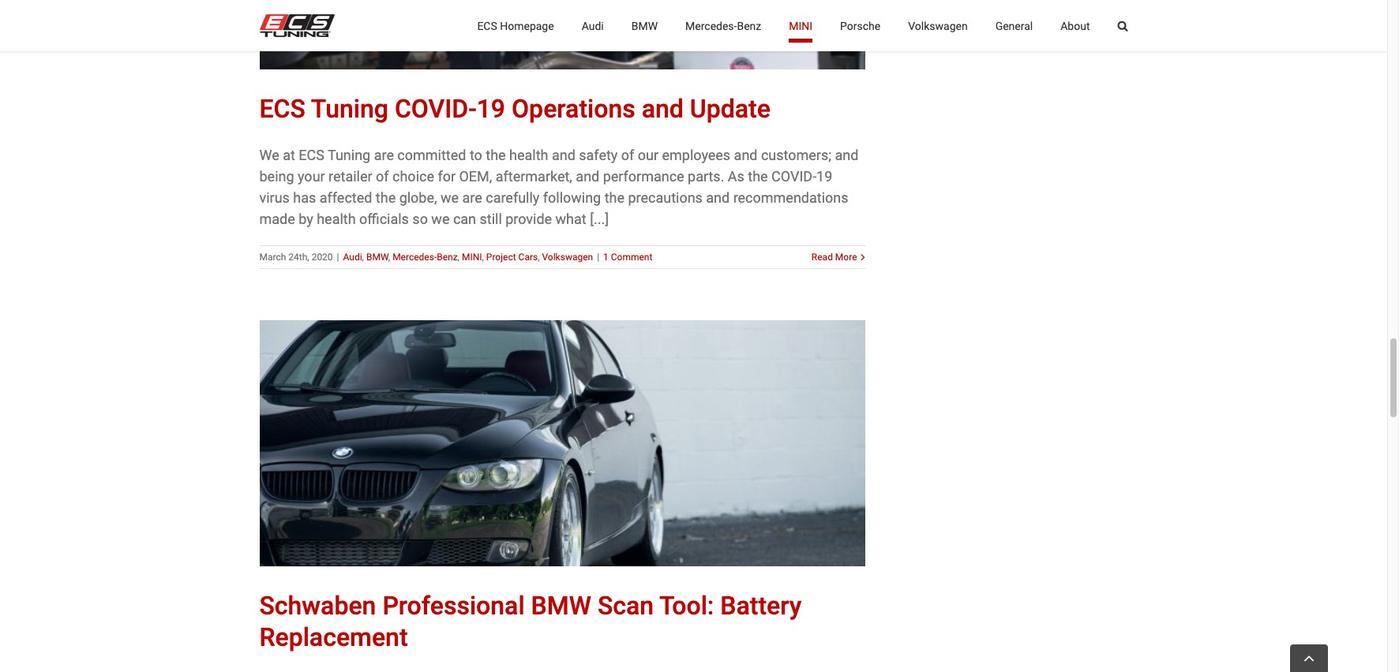 Task type: locate. For each thing, give the bounding box(es) containing it.
mini link left the porsche link
[[789, 0, 813, 51]]

0 horizontal spatial of
[[376, 168, 389, 185]]

0 vertical spatial mini
[[789, 19, 813, 32]]

, down can on the top
[[458, 252, 460, 263]]

1 vertical spatial audi
[[343, 252, 362, 263]]

audi link right "homepage"
[[582, 0, 604, 51]]

0 vertical spatial audi
[[582, 19, 604, 32]]

are down oem,
[[462, 190, 482, 206]]

ecs up your
[[299, 147, 325, 164]]

1 vertical spatial tuning
[[328, 147, 371, 164]]

0 vertical spatial mercedes-
[[686, 19, 737, 32]]

we right so
[[432, 211, 450, 228]]

comment
[[611, 252, 653, 263]]

volkswagen link
[[909, 0, 968, 51], [542, 252, 593, 263]]

mini left project
[[462, 252, 482, 263]]

tuning
[[311, 94, 389, 124], [328, 147, 371, 164]]

mini link
[[789, 0, 813, 51], [462, 252, 482, 263]]

bmw left mercedes-benz
[[632, 19, 658, 32]]

1 vertical spatial ecs
[[259, 94, 306, 124]]

of
[[621, 147, 634, 164], [376, 168, 389, 185]]

we at ecs tuning are committed to the health and safety of our employees and customers; and being your retailer of choice for oem, aftermarket, and performance parts. as the covid-19 virus has affected the globe, we are carefully following the precautions and recommendations made by health officials so we can still provide what [...]
[[259, 147, 859, 228]]

, down officials
[[388, 252, 390, 263]]

0 vertical spatial benz
[[737, 19, 762, 32]]

we down for
[[441, 190, 459, 206]]

are
[[374, 147, 394, 164], [462, 190, 482, 206]]

19
[[477, 94, 506, 124], [817, 168, 833, 185]]

schwaben
[[259, 592, 376, 622]]

0 horizontal spatial bmw link
[[366, 252, 388, 263]]

1 horizontal spatial benz
[[737, 19, 762, 32]]

2 | from the left
[[597, 252, 600, 263]]

0 vertical spatial volkswagen
[[909, 19, 968, 32]]

audi right 2020
[[343, 252, 362, 263]]

bmw link down officials
[[366, 252, 388, 263]]

mini left the porsche link
[[789, 19, 813, 32]]

health
[[510, 147, 549, 164], [317, 211, 356, 228]]

cars
[[519, 252, 538, 263]]

0 vertical spatial health
[[510, 147, 549, 164]]

volkswagen link left the 1
[[542, 252, 593, 263]]

mini
[[789, 19, 813, 32], [462, 252, 482, 263]]

0 vertical spatial mercedes-benz link
[[686, 0, 762, 51]]

of left our
[[621, 147, 634, 164]]

1 horizontal spatial volkswagen
[[909, 19, 968, 32]]

1 vertical spatial volkswagen link
[[542, 252, 593, 263]]

and down safety on the top
[[576, 168, 600, 185]]

|
[[337, 252, 339, 263], [597, 252, 600, 263]]

by
[[299, 211, 313, 228]]

0 horizontal spatial bmw
[[366, 252, 388, 263]]

ecs up "at"
[[259, 94, 306, 124]]

read more
[[812, 252, 857, 263]]

| left the 1
[[597, 252, 600, 263]]

1 vertical spatial we
[[432, 211, 450, 228]]

health up aftermarket,
[[510, 147, 549, 164]]

has
[[293, 190, 316, 206]]

3 , from the left
[[458, 252, 460, 263]]

ecs left "homepage"
[[477, 19, 497, 32]]

safety
[[579, 147, 618, 164]]

2 vertical spatial ecs
[[299, 147, 325, 164]]

more
[[836, 252, 857, 263]]

0 vertical spatial volkswagen link
[[909, 0, 968, 51]]

0 vertical spatial bmw link
[[632, 0, 658, 51]]

we
[[441, 190, 459, 206], [432, 211, 450, 228]]

bmw
[[632, 19, 658, 32], [366, 252, 388, 263], [531, 592, 592, 622]]

and right customers;
[[835, 147, 859, 164]]

19 up to
[[477, 94, 506, 124]]

2 vertical spatial bmw
[[531, 592, 592, 622]]

[...]
[[590, 211, 609, 228]]

19 down customers;
[[817, 168, 833, 185]]

audi
[[582, 19, 604, 32], [343, 252, 362, 263]]

0 horizontal spatial mini link
[[462, 252, 482, 263]]

0 horizontal spatial benz
[[437, 252, 458, 263]]

mercedes-benz link
[[686, 0, 762, 51], [393, 252, 458, 263]]

recommendations
[[734, 190, 849, 206]]

1 horizontal spatial are
[[462, 190, 482, 206]]

general link
[[996, 0, 1033, 51]]

1 comment link
[[604, 252, 653, 263]]

audi link right 2020
[[343, 252, 362, 263]]

bmw link left mercedes-benz
[[632, 0, 658, 51]]

1 horizontal spatial bmw
[[531, 592, 592, 622]]

1 vertical spatial of
[[376, 168, 389, 185]]

0 horizontal spatial audi
[[343, 252, 362, 263]]

health down affected
[[317, 211, 356, 228]]

0 vertical spatial tuning
[[311, 94, 389, 124]]

1 vertical spatial are
[[462, 190, 482, 206]]

0 vertical spatial are
[[374, 147, 394, 164]]

1 vertical spatial 19
[[817, 168, 833, 185]]

the
[[486, 147, 506, 164], [748, 168, 768, 185], [376, 190, 396, 206], [605, 190, 625, 206]]

for
[[438, 168, 456, 185]]

, right project
[[538, 252, 540, 263]]

are up choice
[[374, 147, 394, 164]]

and down parts.
[[706, 190, 730, 206]]

0 vertical spatial 19
[[477, 94, 506, 124]]

,
[[362, 252, 364, 263], [388, 252, 390, 263], [458, 252, 460, 263], [482, 252, 484, 263], [538, 252, 540, 263]]

, right 2020
[[362, 252, 364, 263]]

professional
[[383, 592, 525, 622]]

mini link left project
[[462, 252, 482, 263]]

0 horizontal spatial mercedes-
[[393, 252, 437, 263]]

ecs homepage
[[477, 19, 554, 32]]

volkswagen link left the general
[[909, 0, 968, 51]]

volkswagen left the 1
[[542, 252, 593, 263]]

1 horizontal spatial covid-
[[772, 168, 817, 185]]

1 vertical spatial bmw
[[366, 252, 388, 263]]

volkswagen
[[909, 19, 968, 32], [542, 252, 593, 263]]

0 horizontal spatial 19
[[477, 94, 506, 124]]

what
[[556, 211, 587, 228]]

0 horizontal spatial mini
[[462, 252, 482, 263]]

0 horizontal spatial health
[[317, 211, 356, 228]]

and up our
[[642, 94, 684, 124]]

oem,
[[459, 168, 492, 185]]

4 , from the left
[[482, 252, 484, 263]]

1 vertical spatial audi link
[[343, 252, 362, 263]]

0 vertical spatial covid-
[[395, 94, 477, 124]]

covid-
[[395, 94, 477, 124], [772, 168, 817, 185]]

covid- down customers;
[[772, 168, 817, 185]]

1 horizontal spatial of
[[621, 147, 634, 164]]

porsche link
[[840, 0, 881, 51]]

1 vertical spatial volkswagen
[[542, 252, 593, 263]]

1 horizontal spatial audi
[[582, 19, 604, 32]]

0 horizontal spatial are
[[374, 147, 394, 164]]

mercedes-
[[686, 19, 737, 32], [393, 252, 437, 263]]

0 horizontal spatial mercedes-benz link
[[393, 252, 458, 263]]

volkswagen left the general
[[909, 19, 968, 32]]

2 , from the left
[[388, 252, 390, 263]]

aftermarket,
[[496, 168, 573, 185]]

ecs
[[477, 19, 497, 32], [259, 94, 306, 124], [299, 147, 325, 164]]

the up [...]
[[605, 190, 625, 206]]

1 horizontal spatial mini link
[[789, 0, 813, 51]]

project
[[486, 252, 516, 263]]

1 vertical spatial covid-
[[772, 168, 817, 185]]

the up officials
[[376, 190, 396, 206]]

0 horizontal spatial |
[[337, 252, 339, 263]]

1 horizontal spatial |
[[597, 252, 600, 263]]

can
[[453, 211, 476, 228]]

1 horizontal spatial 19
[[817, 168, 833, 185]]

bmw left scan
[[531, 592, 592, 622]]

0 vertical spatial ecs
[[477, 19, 497, 32]]

march
[[259, 252, 286, 263]]

schwaben professional bmw scan tool: battery replacement image
[[259, 321, 865, 567]]

audi right "homepage"
[[582, 19, 604, 32]]

carefully
[[486, 190, 540, 206]]

1 horizontal spatial audi link
[[582, 0, 604, 51]]

and
[[642, 94, 684, 124], [552, 147, 576, 164], [734, 147, 758, 164], [835, 147, 859, 164], [576, 168, 600, 185], [706, 190, 730, 206]]

of left choice
[[376, 168, 389, 185]]

covid- up committed
[[395, 94, 477, 124]]

project cars link
[[486, 252, 538, 263]]

0 vertical spatial audi link
[[582, 0, 604, 51]]

, left project
[[482, 252, 484, 263]]

0 horizontal spatial volkswagen
[[542, 252, 593, 263]]

0 horizontal spatial audi link
[[343, 252, 362, 263]]

audi link
[[582, 0, 604, 51], [343, 252, 362, 263]]

committed
[[398, 147, 466, 164]]

bmw down officials
[[366, 252, 388, 263]]

1 horizontal spatial volkswagen link
[[909, 0, 968, 51]]

1 vertical spatial mini
[[462, 252, 482, 263]]

ecs for ecs homepage
[[477, 19, 497, 32]]

bmw link
[[632, 0, 658, 51], [366, 252, 388, 263]]

our
[[638, 147, 659, 164]]

the right to
[[486, 147, 506, 164]]

so
[[413, 211, 428, 228]]

schwaben professional bmw scan tool: battery replacement
[[259, 592, 802, 653]]

2 horizontal spatial bmw
[[632, 19, 658, 32]]

0 horizontal spatial volkswagen link
[[542, 252, 593, 263]]

performance
[[603, 168, 684, 185]]

ecs tuning logo image
[[259, 14, 335, 37]]

benz
[[737, 19, 762, 32], [437, 252, 458, 263]]

| right 2020
[[337, 252, 339, 263]]

choice
[[393, 168, 434, 185]]



Task type: vqa. For each thing, say whether or not it's contained in the screenshot.
Schwaben Professional Bmw Scan Tool: Battery Replacement 'link'
yes



Task type: describe. For each thing, give the bounding box(es) containing it.
homepage
[[500, 19, 554, 32]]

following
[[543, 190, 601, 206]]

1 | from the left
[[337, 252, 339, 263]]

we
[[259, 147, 279, 164]]

ecs tuning covid-19 operations and update link
[[259, 94, 771, 124]]

0 vertical spatial mini link
[[789, 0, 813, 51]]

1 vertical spatial benz
[[437, 252, 458, 263]]

porsche
[[840, 19, 881, 32]]

the right as
[[748, 168, 768, 185]]

1 vertical spatial health
[[317, 211, 356, 228]]

and up as
[[734, 147, 758, 164]]

1 horizontal spatial bmw link
[[632, 0, 658, 51]]

ecs homepage link
[[477, 0, 554, 51]]

24th,
[[289, 252, 309, 263]]

1 vertical spatial bmw link
[[366, 252, 388, 263]]

being
[[259, 168, 294, 185]]

1 horizontal spatial mercedes-benz link
[[686, 0, 762, 51]]

to
[[470, 147, 482, 164]]

precautions
[[628, 190, 703, 206]]

about
[[1061, 19, 1090, 32]]

0 horizontal spatial covid-
[[395, 94, 477, 124]]

mercedes-benz
[[686, 19, 762, 32]]

0 vertical spatial of
[[621, 147, 634, 164]]

general
[[996, 19, 1033, 32]]

ecs for ecs tuning covid-19 operations and update
[[259, 94, 306, 124]]

customers;
[[761, 147, 832, 164]]

0 vertical spatial we
[[441, 190, 459, 206]]

1 vertical spatial mini link
[[462, 252, 482, 263]]

1 , from the left
[[362, 252, 364, 263]]

0 vertical spatial bmw
[[632, 19, 658, 32]]

operations
[[512, 94, 636, 124]]

provide
[[506, 211, 552, 228]]

19 inside the we at ecs tuning are committed to the health and safety of our employees and customers; and being your retailer of choice for oem, aftermarket, and performance parts. as the covid-19 virus has affected the globe, we are carefully following the precautions and recommendations made by health officials so we can still provide what [...]
[[817, 168, 833, 185]]

virus
[[259, 190, 290, 206]]

read
[[812, 252, 833, 263]]

replacement
[[259, 623, 408, 653]]

read more link
[[812, 250, 857, 265]]

your
[[298, 168, 325, 185]]

and left safety on the top
[[552, 147, 576, 164]]

covid- inside the we at ecs tuning are committed to the health and safety of our employees and customers; and being your retailer of choice for oem, aftermarket, and performance parts. as the covid-19 virus has affected the globe, we are carefully following the precautions and recommendations made by health officials so we can still provide what [...]
[[772, 168, 817, 185]]

1 horizontal spatial mini
[[789, 19, 813, 32]]

parts.
[[688, 168, 725, 185]]

update
[[690, 94, 771, 124]]

about link
[[1061, 0, 1090, 51]]

ecs tuning covid-19 operations and update
[[259, 94, 771, 124]]

at
[[283, 147, 295, 164]]

ecs inside the we at ecs tuning are committed to the health and safety of our employees and customers; and being your retailer of choice for oem, aftermarket, and performance parts. as the covid-19 virus has affected the globe, we are carefully following the precautions and recommendations made by health officials so we can still provide what [...]
[[299, 147, 325, 164]]

bmw inside schwaben professional bmw scan tool: battery replacement
[[531, 592, 592, 622]]

retailer
[[329, 168, 373, 185]]

ecs tuning covid-19 operations and update image
[[259, 0, 865, 70]]

1 vertical spatial mercedes-
[[393, 252, 437, 263]]

tuning inside the we at ecs tuning are committed to the health and safety of our employees and customers; and being your retailer of choice for oem, aftermarket, and performance parts. as the covid-19 virus has affected the globe, we are carefully following the precautions and recommendations made by health officials so we can still provide what [...]
[[328, 147, 371, 164]]

still
[[480, 211, 502, 228]]

tool:
[[660, 592, 714, 622]]

1 vertical spatial mercedes-benz link
[[393, 252, 458, 263]]

scan
[[598, 592, 654, 622]]

battery
[[721, 592, 802, 622]]

made
[[259, 211, 295, 228]]

5 , from the left
[[538, 252, 540, 263]]

affected
[[320, 190, 372, 206]]

march 24th, 2020 | audi , bmw , mercedes-benz , mini , project cars , volkswagen | 1 comment
[[259, 252, 653, 263]]

as
[[728, 168, 745, 185]]

1 horizontal spatial health
[[510, 147, 549, 164]]

employees
[[662, 147, 731, 164]]

officials
[[359, 211, 409, 228]]

1 horizontal spatial mercedes-
[[686, 19, 737, 32]]

schwaben professional bmw scan tool: battery replacement link
[[259, 592, 802, 653]]

1
[[604, 252, 609, 263]]

globe,
[[399, 190, 437, 206]]

2020
[[312, 252, 333, 263]]



